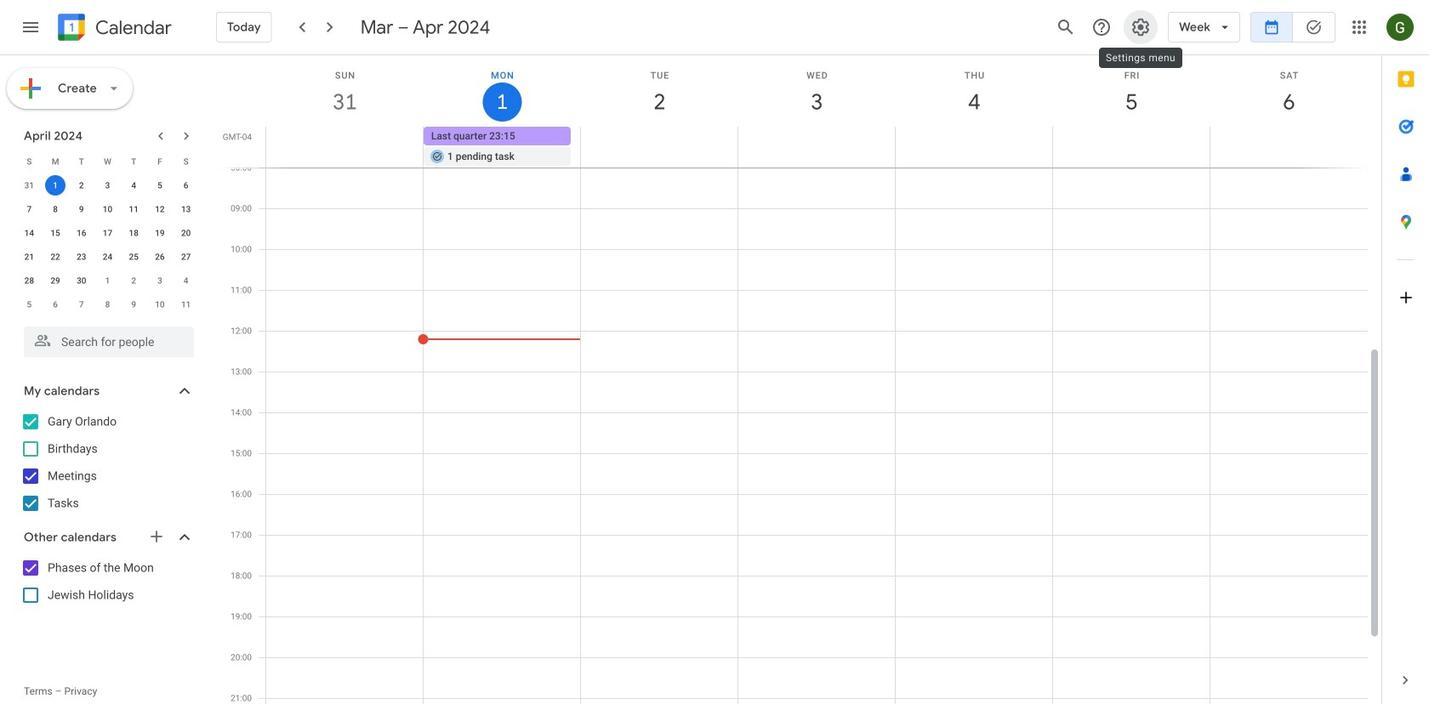Task type: locate. For each thing, give the bounding box(es) containing it.
may 8 element
[[97, 294, 118, 315]]

heading
[[92, 17, 172, 38]]

may 7 element
[[71, 294, 92, 315]]

may 2 element
[[124, 271, 144, 291]]

6 element
[[176, 175, 196, 196]]

my calendars list
[[3, 408, 211, 517]]

2 element
[[71, 175, 92, 196]]

may 9 element
[[124, 294, 144, 315]]

26 element
[[150, 247, 170, 267]]

20 element
[[176, 223, 196, 243]]

main drawer image
[[20, 17, 41, 37]]

19 element
[[150, 223, 170, 243]]

18 element
[[124, 223, 144, 243]]

27 element
[[176, 247, 196, 267]]

14 element
[[19, 223, 39, 243]]

grid
[[218, 55, 1382, 704]]

11 element
[[124, 199, 144, 220]]

row
[[259, 127, 1382, 168], [16, 150, 199, 174], [16, 174, 199, 197], [16, 197, 199, 221], [16, 221, 199, 245], [16, 245, 199, 269], [16, 269, 199, 293], [16, 293, 199, 317]]

8 element
[[45, 199, 66, 220]]

may 5 element
[[19, 294, 39, 315]]

settings menu image
[[1131, 17, 1151, 37]]

None search field
[[0, 320, 211, 357]]

may 3 element
[[150, 271, 170, 291]]

25 element
[[124, 247, 144, 267]]

Search for people text field
[[34, 327, 184, 357]]

cell
[[266, 127, 424, 168], [424, 127, 581, 168], [581, 127, 738, 168], [738, 127, 895, 168], [895, 127, 1053, 168], [1053, 127, 1210, 168], [1210, 127, 1367, 168], [42, 174, 68, 197]]

1, today element
[[45, 175, 66, 196]]

row group
[[16, 174, 199, 317]]

10 element
[[97, 199, 118, 220]]

tab list
[[1383, 55, 1429, 657]]

7 element
[[19, 199, 39, 220]]



Task type: describe. For each thing, give the bounding box(es) containing it.
17 element
[[97, 223, 118, 243]]

29 element
[[45, 271, 66, 291]]

13 element
[[176, 199, 196, 220]]

12 element
[[150, 199, 170, 220]]

may 11 element
[[176, 294, 196, 315]]

30 element
[[71, 271, 92, 291]]

other calendars list
[[3, 555, 211, 609]]

may 1 element
[[97, 271, 118, 291]]

cell inside april 2024 grid
[[42, 174, 68, 197]]

4 element
[[124, 175, 144, 196]]

28 element
[[19, 271, 39, 291]]

9 element
[[71, 199, 92, 220]]

calendar element
[[54, 10, 172, 48]]

may 6 element
[[45, 294, 66, 315]]

heading inside calendar element
[[92, 17, 172, 38]]

3 element
[[97, 175, 118, 196]]

march 31 element
[[19, 175, 39, 196]]

5 element
[[150, 175, 170, 196]]

may 4 element
[[176, 271, 196, 291]]

23 element
[[71, 247, 92, 267]]

21 element
[[19, 247, 39, 267]]

22 element
[[45, 247, 66, 267]]

april 2024 grid
[[16, 150, 199, 317]]

15 element
[[45, 223, 66, 243]]

16 element
[[71, 223, 92, 243]]

24 element
[[97, 247, 118, 267]]

add other calendars image
[[148, 528, 165, 545]]

may 10 element
[[150, 294, 170, 315]]



Task type: vqa. For each thing, say whether or not it's contained in the screenshot.
alert dialog
no



